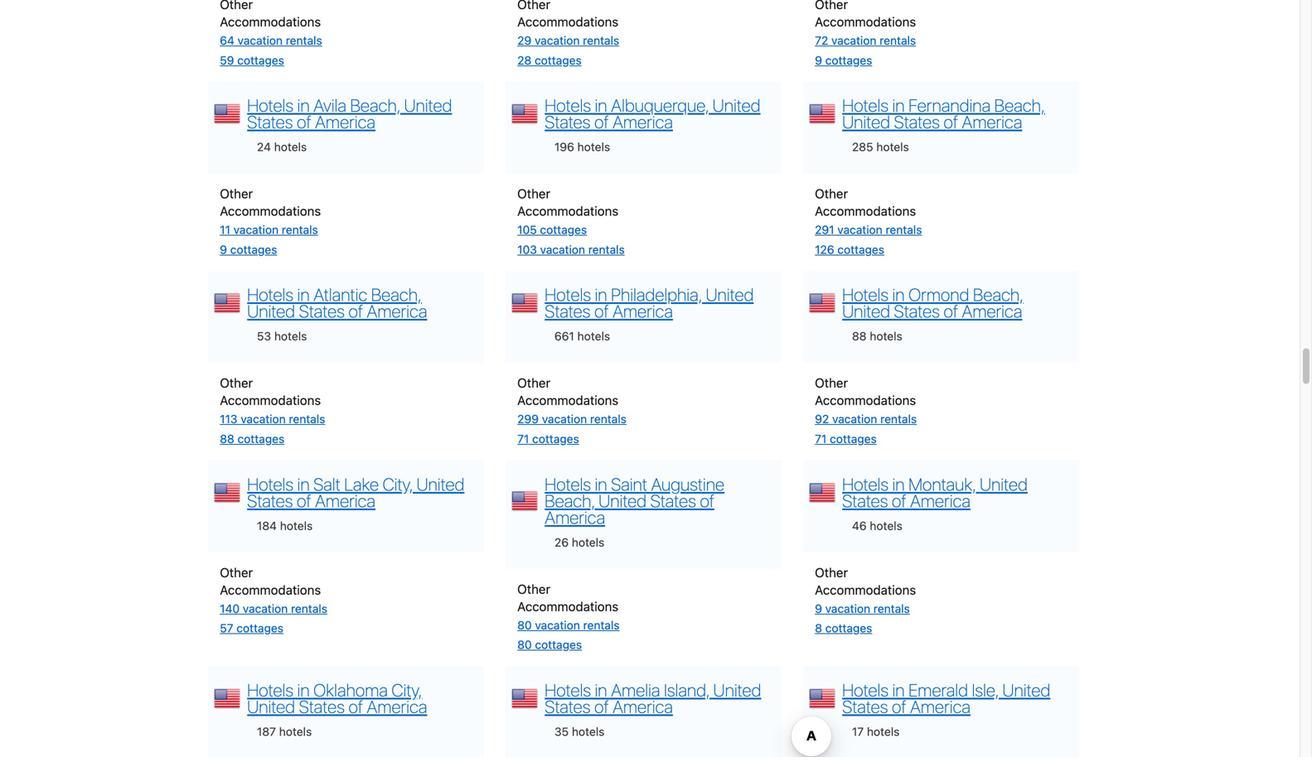 Task type: vqa. For each thing, say whether or not it's contained in the screenshot.


Task type: describe. For each thing, give the bounding box(es) containing it.
rentals for montauk,
[[874, 602, 910, 616]]

other accommodations 92 vacation rentals 71 cottages
[[815, 376, 917, 446]]

island,
[[664, 680, 710, 701]]

hotels inside hotels in salt lake city, united states of america 184 hotels
[[280, 519, 313, 533]]

amelia
[[611, 680, 660, 701]]

hotels in philadelphia, united states of america link
[[545, 285, 754, 322]]

in for oklahoma
[[297, 680, 310, 701]]

26
[[555, 536, 569, 550]]

avila
[[314, 95, 347, 116]]

fernandina
[[909, 95, 991, 116]]

beach, inside hotels in saint augustine beach, united states of america 26 hotels
[[545, 491, 595, 511]]

other accommodations 105 cottages 103 vacation rentals
[[518, 186, 625, 257]]

america inside hotels in albuquerque, united states of america 196 hotels
[[613, 112, 673, 132]]

states inside hotels in amelia island, united states of america 35 hotels
[[545, 697, 591, 718]]

140
[[220, 602, 240, 616]]

hotels in ormond beach, united states of america link
[[843, 285, 1024, 322]]

other for hotels in montauk, united states of america
[[815, 565, 848, 580]]

hotels for hotels in philadelphia, united states of america
[[545, 285, 591, 305]]

cottages inside "other accommodations 64 vacation rentals 59 cottages"
[[237, 53, 284, 67]]

vacation inside other accommodations 105 cottages 103 vacation rentals
[[540, 243, 585, 257]]

105
[[518, 223, 537, 237]]

126 cottages link
[[815, 243, 885, 257]]

in for philadelphia,
[[595, 285, 607, 305]]

88 cottages link
[[220, 432, 285, 446]]

hotels in fernandina beach, united states of america link
[[843, 95, 1045, 132]]

57
[[220, 622, 233, 636]]

united inside hotels in albuquerque, united states of america 196 hotels
[[713, 95, 761, 116]]

hotels in albuquerque, united states of america link
[[545, 95, 761, 132]]

city, inside hotels in salt lake city, united states of america 184 hotels
[[383, 474, 413, 495]]

philadelphia,
[[611, 285, 702, 305]]

states inside hotels in ormond beach, united states of america 88 hotels
[[894, 301, 940, 322]]

71 for states
[[518, 432, 529, 446]]

other accommodations 140 vacation rentals 57 cottages
[[220, 565, 327, 636]]

city, inside hotels in oklahoma city, united states of america 187 hotels
[[392, 680, 422, 701]]

92
[[815, 413, 829, 426]]

cottages for montauk,
[[826, 622, 873, 636]]

states inside hotels in emerald isle, united states of america 17 hotels
[[843, 697, 888, 718]]

88 inside other accommodations 113 vacation rentals 88 cottages
[[220, 432, 234, 446]]

augustine
[[651, 474, 725, 495]]

america inside hotels in avila beach, united states of america 24 hotels
[[315, 112, 376, 132]]

in for atlantic
[[297, 285, 310, 305]]

rentals for salt
[[291, 602, 327, 616]]

46
[[852, 519, 867, 533]]

of inside the hotels in fernandina beach, united states of america 285 hotels
[[944, 112, 958, 132]]

america inside hotels in philadelphia, united states of america 661 hotels
[[613, 301, 673, 322]]

vacation for ormond
[[832, 413, 878, 426]]

cottages inside other accommodations 105 cottages 103 vacation rentals
[[540, 223, 587, 237]]

64
[[220, 34, 235, 47]]

285
[[852, 140, 874, 154]]

hotels for hotels in atlantic beach, united states of america
[[247, 285, 294, 305]]

states inside hotels in avila beach, united states of america 24 hotels
[[247, 112, 293, 132]]

hotels in atlantic beach, united states of america 53 hotels
[[247, 285, 427, 343]]

in for saint
[[595, 474, 607, 495]]

vacation for philadelphia,
[[542, 413, 587, 426]]

of inside hotels in ormond beach, united states of america 88 hotels
[[944, 301, 958, 322]]

america inside hotels in amelia island, united states of america 35 hotels
[[613, 697, 673, 718]]

america inside hotels in saint augustine beach, united states of america 26 hotels
[[545, 507, 605, 528]]

in for salt
[[297, 474, 310, 495]]

hotels for hotels in oklahoma city, united states of america
[[247, 680, 294, 701]]

hotels inside hotels in avila beach, united states of america 24 hotels
[[274, 140, 307, 154]]

lake
[[344, 474, 379, 495]]

72 vacation rentals link
[[815, 34, 916, 47]]

states inside the hotels in fernandina beach, united states of america 285 hotels
[[894, 112, 940, 132]]

hotels for hotels in amelia island, united states of america
[[545, 680, 591, 701]]

9 for other accommodations 72 vacation rentals 9 cottages
[[815, 53, 822, 67]]

hotels for hotels in avila beach, united states of america
[[247, 95, 294, 116]]

103 vacation rentals link
[[518, 243, 625, 257]]

hotels in atlantic beach, united states of america link
[[247, 285, 427, 322]]

299
[[518, 413, 539, 426]]

1 80 from the top
[[518, 619, 532, 633]]

salt
[[314, 474, 341, 495]]

cottages inside other accommodations 72 vacation rentals 9 cottages
[[826, 53, 873, 67]]

rentals for atlantic
[[289, 413, 325, 426]]

of inside hotels in atlantic beach, united states of america 53 hotels
[[349, 301, 363, 322]]

america inside hotels in atlantic beach, united states of america 53 hotels
[[367, 301, 427, 322]]

other for hotels in albuquerque, united states of america
[[518, 186, 551, 201]]

291 vacation rentals link
[[815, 223, 922, 237]]

24
[[257, 140, 271, 154]]

accommodations for hotels in fernandina beach, united states of america
[[815, 204, 916, 219]]

of inside hotels in oklahoma city, united states of america 187 hotels
[[349, 697, 363, 718]]

other accommodations 113 vacation rentals 88 cottages
[[220, 376, 325, 446]]

other inside other accommodations 72 vacation rentals 9 cottages
[[815, 0, 848, 12]]

other inside "other accommodations 64 vacation rentals 59 cottages"
[[220, 0, 253, 12]]

in for montauk,
[[893, 474, 905, 495]]

in for albuquerque,
[[595, 95, 607, 116]]

hotels inside the hotels in fernandina beach, united states of america 285 hotels
[[877, 140, 909, 154]]

vacation for fernandina
[[838, 223, 883, 237]]

accommodations for hotels in atlantic beach, united states of america
[[220, 393, 321, 408]]

united inside hotels in saint augustine beach, united states of america 26 hotels
[[599, 491, 647, 511]]

8 cottages link
[[815, 622, 873, 636]]

united inside hotels in amelia island, united states of america 35 hotels
[[714, 680, 762, 701]]

other for hotels in salt lake city, united states of america
[[220, 565, 253, 580]]

17
[[852, 725, 864, 739]]

albuquerque,
[[611, 95, 709, 116]]

of inside hotels in albuquerque, united states of america 196 hotels
[[595, 112, 609, 132]]

187
[[257, 725, 276, 739]]

hotels in montauk, united states of america link
[[843, 474, 1028, 511]]

in for emerald
[[893, 680, 905, 701]]

29 vacation rentals link
[[518, 34, 619, 47]]

hotels inside hotels in ormond beach, united states of america 88 hotels
[[870, 330, 903, 343]]

oklahoma
[[314, 680, 388, 701]]

rentals for fernandina
[[886, 223, 922, 237]]

hotels inside hotels in atlantic beach, united states of america 53 hotels
[[274, 330, 307, 343]]

rentals inside other accommodations 105 cottages 103 vacation rentals
[[589, 243, 625, 257]]

hotels for hotels in fernandina beach, united states of america
[[843, 95, 889, 116]]

america inside hotels in emerald isle, united states of america 17 hotels
[[910, 697, 971, 718]]

hotels in avila beach, united states of america link
[[247, 95, 452, 132]]

53
[[257, 330, 271, 343]]

other for hotels in avila beach, united states of america
[[220, 186, 253, 201]]

291
[[815, 223, 835, 237]]

other accommodations 80 vacation rentals 80 cottages
[[518, 582, 620, 652]]

hotels in fernandina beach, united states of america 285 hotels
[[843, 95, 1045, 154]]

hotels for hotels in ormond beach, united states of america
[[843, 285, 889, 305]]

hotels in saint augustine beach, united states of america link
[[545, 474, 725, 528]]

hotels in ormond beach, united states of america 88 hotels
[[843, 285, 1024, 343]]

hotels for hotels in emerald isle, united states of america
[[843, 680, 889, 701]]

hotels in salt lake city, united states of america link
[[247, 474, 465, 511]]

vacation inside "other accommodations 64 vacation rentals 59 cottages"
[[238, 34, 283, 47]]

hotels inside hotels in philadelphia, united states of america 661 hotels
[[578, 330, 610, 343]]

hotels in albuquerque, united states of america 196 hotels
[[545, 95, 761, 154]]

united inside hotels in salt lake city, united states of america 184 hotels
[[417, 474, 465, 495]]

hotels inside hotels in saint augustine beach, united states of america 26 hotels
[[572, 536, 605, 550]]

other accommodations 64 vacation rentals 59 cottages
[[220, 0, 322, 67]]

states inside hotels in saint augustine beach, united states of america 26 hotels
[[651, 491, 696, 511]]

hotels for hotels in montauk, united states of america
[[843, 474, 889, 495]]

atlantic
[[314, 285, 367, 305]]

9 inside other accommodations 9 vacation rentals 8 cottages
[[815, 602, 822, 616]]

hotels in emerald isle, united states of america link
[[843, 680, 1051, 718]]

beach, for atlantic
[[371, 285, 422, 305]]

states inside hotels in philadelphia, united states of america 661 hotels
[[545, 301, 591, 322]]

rentals for 64
[[583, 34, 619, 47]]

28
[[518, 53, 532, 67]]

united inside hotels in oklahoma city, united states of america 187 hotels
[[247, 697, 295, 718]]

71 cottages link for hotels in philadelphia, united states of america
[[518, 432, 579, 446]]

states inside hotels in montauk, united states of america 46 hotels
[[843, 491, 888, 511]]

vacation for montauk,
[[826, 602, 871, 616]]

emerald
[[909, 680, 968, 701]]

america inside hotels in oklahoma city, united states of america 187 hotels
[[367, 697, 427, 718]]

states inside hotels in atlantic beach, united states of america 53 hotels
[[299, 301, 345, 322]]

united inside hotels in montauk, united states of america 46 hotels
[[980, 474, 1028, 495]]

hotels in amelia island, united states of america 35 hotels
[[545, 680, 762, 739]]

beach, for ormond
[[973, 285, 1024, 305]]

11 vacation rentals link
[[220, 223, 318, 237]]

beach, for fernandina
[[995, 95, 1045, 116]]

hotels in oklahoma city, united states of america 187 hotels
[[247, 680, 427, 739]]

vacation for salt
[[243, 602, 288, 616]]

rentals for philadelphia,
[[590, 413, 627, 426]]

cottages for atlantic
[[238, 432, 285, 446]]

america inside hotels in salt lake city, united states of america 184 hotels
[[315, 491, 376, 511]]

64 vacation rentals link
[[220, 34, 322, 47]]

hotels in avila beach, united states of america 24 hotels
[[247, 95, 452, 154]]

of inside hotels in emerald isle, united states of america 17 hotels
[[892, 697, 907, 718]]

other for hotels in fernandina beach, united states of america
[[815, 186, 848, 201]]

other for hotels in saint augustine beach, united states of america
[[518, 582, 551, 597]]

hotels inside hotels in amelia island, united states of america 35 hotels
[[572, 725, 605, 739]]

accommodations inside "other accommodations 64 vacation rentals 59 cottages"
[[220, 14, 321, 29]]

of inside hotels in avila beach, united states of america 24 hotels
[[297, 112, 311, 132]]

140 vacation rentals link
[[220, 602, 327, 616]]

rentals inside other accommodations 72 vacation rentals 9 cottages
[[880, 34, 916, 47]]

184
[[257, 519, 277, 533]]



Task type: locate. For each thing, give the bounding box(es) containing it.
of inside hotels in montauk, united states of america 46 hotels
[[892, 491, 907, 511]]

hotels inside hotels in montauk, united states of america 46 hotels
[[870, 519, 903, 533]]

1 vertical spatial 9
[[220, 243, 227, 257]]

in left ormond
[[893, 285, 905, 305]]

united
[[404, 95, 452, 116], [713, 95, 761, 116], [843, 112, 891, 132], [706, 285, 754, 305], [247, 301, 295, 322], [843, 301, 891, 322], [417, 474, 465, 495], [980, 474, 1028, 495], [599, 491, 647, 511], [714, 680, 762, 701], [1003, 680, 1051, 701], [247, 697, 295, 718]]

rentals inside other accommodations 11 vacation rentals 9 cottages
[[282, 223, 318, 237]]

299 vacation rentals link
[[518, 413, 627, 426]]

cottages down 64 vacation rentals link
[[237, 53, 284, 67]]

0 vertical spatial city,
[[383, 474, 413, 495]]

in for ormond
[[893, 285, 905, 305]]

in inside hotels in amelia island, united states of america 35 hotels
[[595, 680, 607, 701]]

in left oklahoma
[[297, 680, 310, 701]]

in inside hotels in philadelphia, united states of america 661 hotels
[[595, 285, 607, 305]]

united inside hotels in avila beach, united states of america 24 hotels
[[404, 95, 452, 116]]

9 vacation rentals link
[[815, 602, 910, 616]]

9 inside other accommodations 72 vacation rentals 9 cottages
[[815, 53, 822, 67]]

80 down 80 vacation rentals link at the bottom of page
[[518, 639, 532, 652]]

other up 291
[[815, 186, 848, 201]]

other accommodations 9 vacation rentals 8 cottages
[[815, 565, 916, 636]]

vacation up '88 cottages' link
[[241, 413, 286, 426]]

cottages for 64
[[535, 53, 582, 67]]

9 cottages link for other accommodations 11 vacation rentals 9 cottages
[[220, 243, 277, 257]]

other up 72
[[815, 0, 848, 12]]

9 cottages link for other accommodations 72 vacation rentals 9 cottages
[[815, 53, 873, 67]]

rentals inside the other accommodations 291 vacation rentals 126 cottages
[[886, 223, 922, 237]]

hotels up 26
[[545, 474, 591, 495]]

hotels inside hotels in oklahoma city, united states of america 187 hotels
[[247, 680, 294, 701]]

rentals for ormond
[[881, 413, 917, 426]]

beach,
[[350, 95, 400, 116], [995, 95, 1045, 116], [371, 285, 422, 305], [973, 285, 1024, 305], [545, 491, 595, 511]]

hotels down hotels in ormond beach, united states of america link
[[870, 330, 903, 343]]

other up 11
[[220, 186, 253, 201]]

88 down 113
[[220, 432, 234, 446]]

states inside hotels in albuquerque, united states of america 196 hotels
[[545, 112, 591, 132]]

hotels down 126 cottages link
[[843, 285, 889, 305]]

vacation inside other accommodations 80 vacation rentals 80 cottages
[[535, 619, 580, 633]]

hotels inside hotels in emerald isle, united states of america 17 hotels
[[867, 725, 900, 739]]

hotels right 184
[[280, 519, 313, 533]]

other inside other accommodations 29 vacation rentals 28 cottages
[[518, 0, 551, 12]]

9
[[815, 53, 822, 67], [220, 243, 227, 257], [815, 602, 822, 616]]

accommodations for hotels in saint augustine beach, united states of america
[[518, 599, 619, 614]]

hotels right 24
[[274, 140, 307, 154]]

america inside the hotels in fernandina beach, united states of america 285 hotels
[[962, 112, 1023, 132]]

vacation up 59 cottages link
[[238, 34, 283, 47]]

cottages for fernandina
[[838, 243, 885, 257]]

103
[[518, 243, 537, 257]]

in for fernandina
[[893, 95, 905, 116]]

in for amelia
[[595, 680, 607, 701]]

cottages for salt
[[237, 622, 284, 636]]

hotels up the '35'
[[545, 680, 591, 701]]

hotels inside hotels in montauk, united states of america 46 hotels
[[843, 474, 889, 495]]

other up 9 vacation rentals link
[[815, 565, 848, 580]]

1 71 from the left
[[518, 432, 529, 446]]

accommodations up 291 vacation rentals link
[[815, 204, 916, 219]]

vacation inside other accommodations 29 vacation rentals 28 cottages
[[535, 34, 580, 47]]

other accommodations 29 vacation rentals 28 cottages
[[518, 0, 619, 67]]

1 horizontal spatial 71
[[815, 432, 827, 446]]

vacation for avila
[[234, 223, 279, 237]]

accommodations for hotels in philadelphia, united states of america
[[518, 393, 619, 408]]

other up the 299
[[518, 376, 551, 391]]

hotels inside hotels in albuquerque, united states of america 196 hotels
[[578, 140, 610, 154]]

of
[[297, 112, 311, 132], [595, 112, 609, 132], [944, 112, 958, 132], [349, 301, 363, 322], [595, 301, 609, 322], [944, 301, 958, 322], [297, 491, 311, 511], [700, 491, 715, 511], [892, 491, 907, 511], [349, 697, 363, 718], [595, 697, 609, 718], [892, 697, 907, 718]]

rentals inside other accommodations 80 vacation rentals 80 cottages
[[583, 619, 620, 633]]

vacation
[[238, 34, 283, 47], [535, 34, 580, 47], [832, 34, 877, 47], [234, 223, 279, 237], [838, 223, 883, 237], [540, 243, 585, 257], [241, 413, 286, 426], [542, 413, 587, 426], [832, 413, 878, 426], [243, 602, 288, 616], [826, 602, 871, 616], [535, 619, 580, 633]]

accommodations up 64 vacation rentals link
[[220, 14, 321, 29]]

accommodations
[[220, 14, 321, 29], [518, 14, 619, 29], [815, 14, 916, 29], [220, 204, 321, 219], [518, 204, 619, 219], [815, 204, 916, 219], [220, 393, 321, 408], [518, 393, 619, 408], [815, 393, 916, 408], [220, 583, 321, 598], [815, 583, 916, 598], [518, 599, 619, 614]]

29
[[518, 34, 532, 47]]

hotels inside hotels in philadelphia, united states of america 661 hotels
[[545, 285, 591, 305]]

in
[[297, 95, 310, 116], [595, 95, 607, 116], [893, 95, 905, 116], [297, 285, 310, 305], [595, 285, 607, 305], [893, 285, 905, 305], [297, 474, 310, 495], [595, 474, 607, 495], [893, 474, 905, 495], [297, 680, 310, 701], [595, 680, 607, 701], [893, 680, 905, 701]]

71 cottages link
[[518, 432, 579, 446], [815, 432, 877, 446]]

cottages for philadelphia,
[[532, 432, 579, 446]]

america
[[315, 112, 376, 132], [613, 112, 673, 132], [962, 112, 1023, 132], [367, 301, 427, 322], [613, 301, 673, 322], [962, 301, 1023, 322], [315, 491, 376, 511], [910, 491, 971, 511], [545, 507, 605, 528], [367, 697, 427, 718], [613, 697, 673, 718], [910, 697, 971, 718]]

0 horizontal spatial 9 cottages link
[[220, 243, 277, 257]]

cottages inside other accommodations 29 vacation rentals 28 cottages
[[535, 53, 582, 67]]

other for hotels in philadelphia, united states of america
[[518, 376, 551, 391]]

united inside the hotels in fernandina beach, united states of america 285 hotels
[[843, 112, 891, 132]]

80 up 80 cottages link
[[518, 619, 532, 633]]

113 vacation rentals link
[[220, 413, 325, 426]]

0 horizontal spatial 71
[[518, 432, 529, 446]]

united inside hotels in philadelphia, united states of america 661 hotels
[[706, 285, 754, 305]]

71 down the 299
[[518, 432, 529, 446]]

of inside hotels in philadelphia, united states of america 661 hotels
[[595, 301, 609, 322]]

vacation inside other accommodations 299 vacation rentals 71 cottages
[[542, 413, 587, 426]]

661
[[555, 330, 574, 343]]

in left saint
[[595, 474, 607, 495]]

196
[[555, 140, 574, 154]]

hotels right the '35'
[[572, 725, 605, 739]]

rentals
[[286, 34, 322, 47], [583, 34, 619, 47], [880, 34, 916, 47], [282, 223, 318, 237], [886, 223, 922, 237], [589, 243, 625, 257], [289, 413, 325, 426], [590, 413, 627, 426], [881, 413, 917, 426], [291, 602, 327, 616], [874, 602, 910, 616], [583, 619, 620, 633]]

113
[[220, 413, 238, 426]]

9 down 11
[[220, 243, 227, 257]]

accommodations up 113 vacation rentals link
[[220, 393, 321, 408]]

america inside hotels in ormond beach, united states of america 88 hotels
[[962, 301, 1023, 322]]

cottages
[[237, 53, 284, 67], [535, 53, 582, 67], [826, 53, 873, 67], [540, 223, 587, 237], [230, 243, 277, 257], [838, 243, 885, 257], [238, 432, 285, 446], [532, 432, 579, 446], [830, 432, 877, 446], [237, 622, 284, 636], [826, 622, 873, 636], [535, 639, 582, 652]]

saint
[[611, 474, 648, 495]]

beach, inside hotels in ormond beach, united states of america 88 hotels
[[973, 285, 1024, 305]]

montauk,
[[909, 474, 976, 495]]

72
[[815, 34, 829, 47]]

rentals inside other accommodations 29 vacation rentals 28 cottages
[[583, 34, 619, 47]]

beach, right fernandina
[[995, 95, 1045, 116]]

88
[[852, 330, 867, 343], [220, 432, 234, 446]]

cottages inside other accommodations 80 vacation rentals 80 cottages
[[535, 639, 582, 652]]

vacation right the 299
[[542, 413, 587, 426]]

other inside other accommodations 105 cottages 103 vacation rentals
[[518, 186, 551, 201]]

in down 103 vacation rentals link
[[595, 285, 607, 305]]

accommodations for hotels in albuquerque, united states of america
[[518, 204, 619, 219]]

other up 29
[[518, 0, 551, 12]]

vacation up 28 cottages link
[[535, 34, 580, 47]]

71 for united
[[815, 432, 827, 446]]

9 inside other accommodations 11 vacation rentals 9 cottages
[[220, 243, 227, 257]]

rentals inside other accommodations 299 vacation rentals 71 cottages
[[590, 413, 627, 426]]

28 cottages link
[[518, 53, 582, 67]]

hotels for hotels in albuquerque, united states of america
[[545, 95, 591, 116]]

rentals for avila
[[282, 223, 318, 237]]

cottages down 9 vacation rentals link
[[826, 622, 873, 636]]

cottages down 140 vacation rentals "link"
[[237, 622, 284, 636]]

other up 140
[[220, 565, 253, 580]]

other up 80 vacation rentals link at the bottom of page
[[518, 582, 551, 597]]

cottages down the 11 vacation rentals link
[[230, 243, 277, 257]]

1 vertical spatial 80
[[518, 639, 532, 652]]

hotels up 24
[[247, 95, 294, 116]]

beach, right avila
[[350, 95, 400, 116]]

rentals for saint
[[583, 619, 620, 633]]

hotels right 26
[[572, 536, 605, 550]]

92 vacation rentals link
[[815, 413, 917, 426]]

hotels up '53'
[[247, 285, 294, 305]]

in left avila
[[297, 95, 310, 116]]

accommodations inside other accommodations 80 vacation rentals 80 cottages
[[518, 599, 619, 614]]

accommodations for hotels in ormond beach, united states of america
[[815, 393, 916, 408]]

in left montauk,
[[893, 474, 905, 495]]

beach, inside hotels in avila beach, united states of america 24 hotels
[[350, 95, 400, 116]]

cottages down 80 vacation rentals link at the bottom of page
[[535, 639, 582, 652]]

hotels in montauk, united states of america 46 hotels
[[843, 474, 1028, 533]]

cottages down 291 vacation rentals link
[[838, 243, 885, 257]]

beach, up 26
[[545, 491, 595, 511]]

america inside hotels in montauk, united states of america 46 hotels
[[910, 491, 971, 511]]

city, right lake
[[383, 474, 413, 495]]

beach, for avila
[[350, 95, 400, 116]]

0 vertical spatial 9
[[815, 53, 822, 67]]

1 71 cottages link from the left
[[518, 432, 579, 446]]

vacation for 64
[[535, 34, 580, 47]]

9 cottages link down the 11 vacation rentals link
[[220, 243, 277, 257]]

other
[[220, 0, 253, 12], [518, 0, 551, 12], [815, 0, 848, 12], [220, 186, 253, 201], [518, 186, 551, 201], [815, 186, 848, 201], [220, 376, 253, 391], [518, 376, 551, 391], [815, 376, 848, 391], [220, 565, 253, 580], [815, 565, 848, 580], [518, 582, 551, 597]]

hotels inside the hotels in fernandina beach, united states of america 285 hotels
[[843, 95, 889, 116]]

states
[[247, 112, 293, 132], [545, 112, 591, 132], [894, 112, 940, 132], [299, 301, 345, 322], [545, 301, 591, 322], [894, 301, 940, 322], [247, 491, 293, 511], [651, 491, 696, 511], [843, 491, 888, 511], [299, 697, 345, 718], [545, 697, 591, 718], [843, 697, 888, 718]]

in inside the hotels in fernandina beach, united states of america 285 hotels
[[893, 95, 905, 116]]

hotels in oklahoma city, united states of america link
[[247, 680, 427, 718]]

1 vertical spatial city,
[[392, 680, 422, 701]]

2 vertical spatial 9
[[815, 602, 822, 616]]

11
[[220, 223, 230, 237]]

105 cottages link
[[518, 223, 587, 237]]

cottages for saint
[[535, 639, 582, 652]]

accommodations up 105 cottages link
[[518, 204, 619, 219]]

beach, inside hotels in atlantic beach, united states of america 53 hotels
[[371, 285, 422, 305]]

hotels right 285
[[877, 140, 909, 154]]

hotels in amelia island, united states of america link
[[545, 680, 762, 718]]

hotels inside hotels in saint augustine beach, united states of america 26 hotels
[[545, 474, 591, 495]]

accommodations inside other accommodations 92 vacation rentals 71 cottages
[[815, 393, 916, 408]]

accommodations up 80 vacation rentals link at the bottom of page
[[518, 599, 619, 614]]

hotels inside hotels in ormond beach, united states of america 88 hotels
[[843, 285, 889, 305]]

0 horizontal spatial 88
[[220, 432, 234, 446]]

accommodations for hotels in salt lake city, united states of america
[[220, 583, 321, 598]]

80 vacation rentals link
[[518, 619, 620, 633]]

in left emerald
[[893, 680, 905, 701]]

cottages down 29 vacation rentals link
[[535, 53, 582, 67]]

accommodations up 92 vacation rentals link
[[815, 393, 916, 408]]

vacation for atlantic
[[241, 413, 286, 426]]

vacation for saint
[[535, 619, 580, 633]]

9 cottages link down 72 vacation rentals link
[[815, 53, 873, 67]]

71 cottages link for hotels in ormond beach, united states of america
[[815, 432, 877, 446]]

cottages for ormond
[[830, 432, 877, 446]]

71 cottages link down 92 vacation rentals link
[[815, 432, 877, 446]]

1 horizontal spatial 9 cottages link
[[815, 53, 873, 67]]

beach, inside the hotels in fernandina beach, united states of america 285 hotels
[[995, 95, 1045, 116]]

hotels right 17
[[867, 725, 900, 739]]

other accommodations 11 vacation rentals 9 cottages
[[220, 186, 321, 257]]

in inside hotels in albuquerque, united states of america 196 hotels
[[595, 95, 607, 116]]

states inside hotels in salt lake city, united states of america 184 hotels
[[247, 491, 293, 511]]

80
[[518, 619, 532, 633], [518, 639, 532, 652]]

0 vertical spatial 80
[[518, 619, 532, 633]]

vacation up 126 cottages link
[[838, 223, 883, 237]]

hotels for hotels in salt lake city, united states of america
[[247, 474, 294, 495]]

in left salt
[[297, 474, 310, 495]]

hotels up 46
[[843, 474, 889, 495]]

other for hotels in atlantic beach, united states of america
[[220, 376, 253, 391]]

hotels right 46
[[870, 519, 903, 533]]

accommodations inside other accommodations 29 vacation rentals 28 cottages
[[518, 14, 619, 29]]

80 cottages link
[[518, 639, 582, 652]]

other up 92
[[815, 376, 848, 391]]

rentals inside other accommodations 113 vacation rentals 88 cottages
[[289, 413, 325, 426]]

hotels in emerald isle, united states of america 17 hotels
[[843, 680, 1051, 739]]

hotels up 661
[[545, 285, 591, 305]]

9 up 8 on the bottom right of the page
[[815, 602, 822, 616]]

accommodations up 72 vacation rentals link
[[815, 14, 916, 29]]

rentals inside other accommodations 9 vacation rentals 8 cottages
[[874, 602, 910, 616]]

accommodations inside the other accommodations 291 vacation rentals 126 cottages
[[815, 204, 916, 219]]

71
[[518, 432, 529, 446], [815, 432, 827, 446]]

other up 105
[[518, 186, 551, 201]]

in left fernandina
[[893, 95, 905, 116]]

1 vertical spatial 88
[[220, 432, 234, 446]]

cottages up 103 vacation rentals link
[[540, 223, 587, 237]]

hotels inside hotels in avila beach, united states of america 24 hotels
[[247, 95, 294, 116]]

hotels in saint augustine beach, united states of america 26 hotels
[[545, 474, 725, 550]]

hotels right 187 on the bottom of page
[[279, 725, 312, 739]]

other for hotels in ormond beach, united states of america
[[815, 376, 848, 391]]

accommodations for hotels in montauk, united states of america
[[815, 583, 916, 598]]

accommodations up the 11 vacation rentals link
[[220, 204, 321, 219]]

8
[[815, 622, 823, 636]]

city, right oklahoma
[[392, 680, 422, 701]]

1 horizontal spatial 88
[[852, 330, 867, 343]]

vacation inside other accommodations 72 vacation rentals 9 cottages
[[832, 34, 877, 47]]

in inside hotels in avila beach, united states of america 24 hotels
[[297, 95, 310, 116]]

accommodations up 140 vacation rentals "link"
[[220, 583, 321, 598]]

vacation inside other accommodations 11 vacation rentals 9 cottages
[[234, 223, 279, 237]]

rentals inside the "other accommodations 140 vacation rentals 57 cottages"
[[291, 602, 327, 616]]

1 horizontal spatial 71 cottages link
[[815, 432, 877, 446]]

other accommodations 291 vacation rentals 126 cottages
[[815, 186, 922, 257]]

in left the amelia
[[595, 680, 607, 701]]

cottages inside other accommodations 299 vacation rentals 71 cottages
[[532, 432, 579, 446]]

in left atlantic
[[297, 285, 310, 305]]

hotels up 285
[[843, 95, 889, 116]]

other accommodations 72 vacation rentals 9 cottages
[[815, 0, 916, 67]]

35
[[555, 725, 569, 739]]

in inside hotels in ormond beach, united states of america 88 hotels
[[893, 285, 905, 305]]

cottages down 113 vacation rentals link
[[238, 432, 285, 446]]

accommodations for hotels in avila beach, united states of america
[[220, 204, 321, 219]]

0 vertical spatial 9 cottages link
[[815, 53, 873, 67]]

9 for other accommodations 11 vacation rentals 9 cottages
[[220, 243, 227, 257]]

of inside hotels in saint augustine beach, united states of america 26 hotels
[[700, 491, 715, 511]]

2 80 from the top
[[518, 639, 532, 652]]

hotels up 17
[[843, 680, 889, 701]]

ormond
[[909, 285, 970, 305]]

other inside other accommodations 11 vacation rentals 9 cottages
[[220, 186, 253, 201]]

vacation up 80 cottages link
[[535, 619, 580, 633]]

71 inside other accommodations 92 vacation rentals 71 cottages
[[815, 432, 827, 446]]

hotels for hotels in saint augustine beach, united states of america
[[545, 474, 591, 495]]

other inside other accommodations 92 vacation rentals 71 cottages
[[815, 376, 848, 391]]

in left albuquerque,
[[595, 95, 607, 116]]

126
[[815, 243, 835, 257]]

9 down 72
[[815, 53, 822, 67]]

hotels
[[274, 140, 307, 154], [578, 140, 610, 154], [877, 140, 909, 154], [274, 330, 307, 343], [578, 330, 610, 343], [870, 330, 903, 343], [280, 519, 313, 533], [870, 519, 903, 533], [572, 536, 605, 550], [279, 725, 312, 739], [572, 725, 605, 739], [867, 725, 900, 739]]

other inside other accommodations 113 vacation rentals 88 cottages
[[220, 376, 253, 391]]

united inside hotels in ormond beach, united states of america 88 hotels
[[843, 301, 891, 322]]

vacation right 72
[[832, 34, 877, 47]]

cottages for avila
[[230, 243, 277, 257]]

accommodations up 9 vacation rentals link
[[815, 583, 916, 598]]

isle,
[[972, 680, 999, 701]]

beach, right atlantic
[[371, 285, 422, 305]]

59
[[220, 53, 234, 67]]

57 cottages link
[[220, 622, 284, 636]]

88 up other accommodations 92 vacation rentals 71 cottages
[[852, 330, 867, 343]]

united inside hotels in atlantic beach, united states of america 53 hotels
[[247, 301, 295, 322]]

beach, right ormond
[[973, 285, 1024, 305]]

other inside other accommodations 9 vacation rentals 8 cottages
[[815, 565, 848, 580]]

0 horizontal spatial 71 cottages link
[[518, 432, 579, 446]]

1 vertical spatial 9 cottages link
[[220, 243, 277, 257]]

in inside hotels in atlantic beach, united states of america 53 hotels
[[297, 285, 310, 305]]

accommodations inside other accommodations 105 cottages 103 vacation rentals
[[518, 204, 619, 219]]

accommodations up 29 vacation rentals link
[[518, 14, 619, 29]]

0 vertical spatial 88
[[852, 330, 867, 343]]

88 inside hotels in ormond beach, united states of america 88 hotels
[[852, 330, 867, 343]]

in inside hotels in saint augustine beach, united states of america 26 hotels
[[595, 474, 607, 495]]

cottages down 299 vacation rentals link
[[532, 432, 579, 446]]

hotels in salt lake city, united states of america 184 hotels
[[247, 474, 465, 533]]

2 71 cottages link from the left
[[815, 432, 877, 446]]

hotels right 661
[[578, 330, 610, 343]]

cottages inside other accommodations 92 vacation rentals 71 cottages
[[830, 432, 877, 446]]

hotels up 184
[[247, 474, 294, 495]]

vacation up the 57 cottages "link"
[[243, 602, 288, 616]]

hotels
[[247, 95, 294, 116], [545, 95, 591, 116], [843, 95, 889, 116], [247, 285, 294, 305], [545, 285, 591, 305], [843, 285, 889, 305], [247, 474, 294, 495], [545, 474, 591, 495], [843, 474, 889, 495], [247, 680, 294, 701], [545, 680, 591, 701], [843, 680, 889, 701]]

hotels inside hotels in amelia island, united states of america 35 hotels
[[545, 680, 591, 701]]

vacation right 92
[[832, 413, 878, 426]]

2 71 from the left
[[815, 432, 827, 446]]

rentals inside "other accommodations 64 vacation rentals 59 cottages"
[[286, 34, 322, 47]]

hotels right '196'
[[578, 140, 610, 154]]

other inside other accommodations 80 vacation rentals 80 cottages
[[518, 582, 551, 597]]

in for avila
[[297, 95, 310, 116]]

hotels inside hotels in oklahoma city, united states of america 187 hotels
[[279, 725, 312, 739]]

hotels inside hotels in albuquerque, united states of america 196 hotels
[[545, 95, 591, 116]]

hotels up 187 on the bottom of page
[[247, 680, 294, 701]]

71 down 92
[[815, 432, 827, 446]]

other up 64
[[220, 0, 253, 12]]

59 cottages link
[[220, 53, 284, 67]]

other accommodations 299 vacation rentals 71 cottages
[[518, 376, 627, 446]]

vacation down 105 cottages link
[[540, 243, 585, 257]]

of inside hotels in amelia island, united states of america 35 hotels
[[595, 697, 609, 718]]

hotels in philadelphia, united states of america 661 hotels
[[545, 285, 754, 343]]

71 cottages link down the 299
[[518, 432, 579, 446]]

cottages inside other accommodations 9 vacation rentals 8 cottages
[[826, 622, 873, 636]]

accommodations inside other accommodations 72 vacation rentals 9 cottages
[[815, 14, 916, 29]]

states inside hotels in oklahoma city, united states of america 187 hotels
[[299, 697, 345, 718]]

of inside hotels in salt lake city, united states of america 184 hotels
[[297, 491, 311, 511]]

other up 113
[[220, 376, 253, 391]]

vacation up 8 cottages link in the right bottom of the page
[[826, 602, 871, 616]]

hotels right '53'
[[274, 330, 307, 343]]

vacation right 11
[[234, 223, 279, 237]]

united inside hotels in emerald isle, united states of america 17 hotels
[[1003, 680, 1051, 701]]



